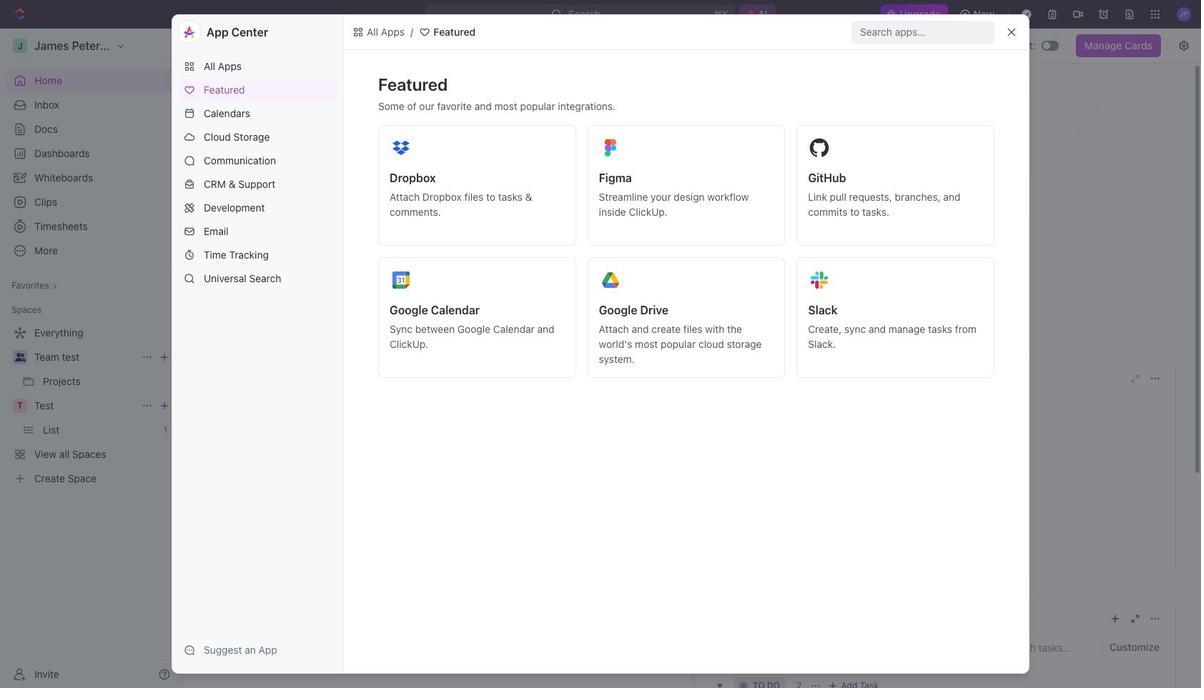 Task type: describe. For each thing, give the bounding box(es) containing it.
Search tasks... text field
[[995, 637, 1103, 659]]

test, , element
[[13, 399, 27, 413]]

sidebar navigation
[[0, 29, 182, 689]]

tree inside sidebar navigation
[[6, 322, 176, 491]]

Search apps… field
[[860, 24, 989, 41]]



Task type: vqa. For each thing, say whether or not it's contained in the screenshot.
USER GROUP Icon
yes



Task type: locate. For each thing, give the bounding box(es) containing it.
dialog
[[172, 14, 1030, 674]]

0 horizontal spatial bikse image
[[353, 26, 364, 38]]

user group image
[[217, 156, 229, 166], [15, 353, 25, 362]]

0 vertical spatial user group image
[[217, 156, 229, 166]]

tree
[[6, 322, 176, 491]]

user group image inside sidebar navigation
[[15, 353, 25, 362]]

1 bikse image from the left
[[353, 26, 364, 38]]

1 vertical spatial user group image
[[15, 353, 25, 362]]

1 horizontal spatial user group image
[[217, 156, 229, 166]]

bikse image
[[353, 26, 364, 38], [419, 26, 431, 38]]

0 horizontal spatial user group image
[[15, 353, 25, 362]]

1 horizontal spatial bikse image
[[419, 26, 431, 38]]

2 bikse image from the left
[[419, 26, 431, 38]]



